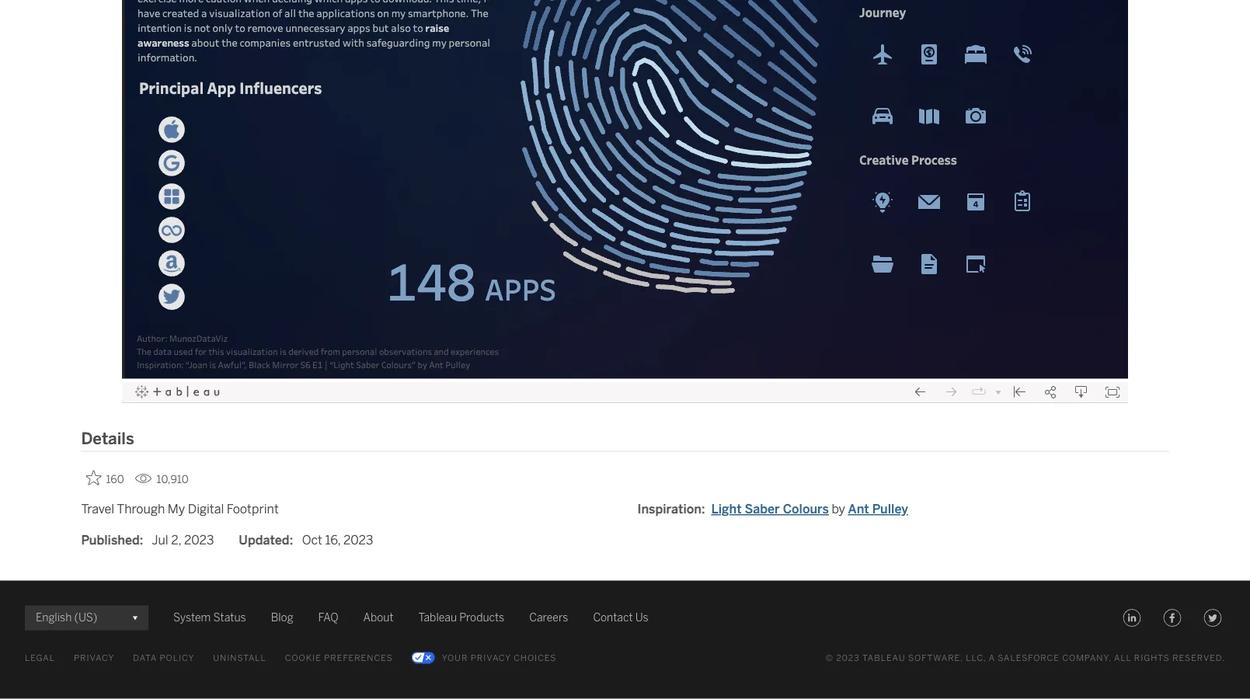 Task type: locate. For each thing, give the bounding box(es) containing it.
jul 2, 2023
[[152, 533, 214, 548]]

cookie
[[285, 653, 322, 664]]

1 horizontal spatial :
[[290, 533, 293, 548]]

cookie preferences
[[285, 653, 393, 664]]

legal
[[25, 653, 55, 664]]

footprint
[[227, 502, 279, 517]]

list item containing light saber colours
[[711, 500, 908, 519]]

blog
[[271, 612, 293, 625]]

contact
[[593, 612, 633, 625]]

: for updated
[[290, 533, 293, 548]]

0 horizontal spatial tableau
[[419, 612, 457, 625]]

travel
[[81, 502, 114, 517]]

© 2023 tableau software, llc, a salesforce company. all rights reserved.
[[826, 653, 1225, 664]]

0 horizontal spatial :
[[140, 533, 143, 548]]

tableau left software, at the bottom right of page
[[863, 653, 906, 664]]

legal link
[[25, 649, 55, 668]]

tableau
[[419, 612, 457, 625], [863, 653, 906, 664]]

system
[[173, 612, 211, 625]]

2023
[[184, 533, 214, 548], [343, 533, 373, 548], [836, 653, 860, 664]]

software,
[[908, 653, 963, 664]]

tableau up your at the left of the page
[[419, 612, 457, 625]]

rights
[[1134, 653, 1170, 664]]

ant
[[848, 502, 869, 517]]

2023 right 16,
[[343, 533, 373, 548]]

uninstall
[[213, 653, 266, 664]]

: left light
[[702, 502, 705, 517]]

english
[[36, 612, 72, 625]]

0 horizontal spatial privacy
[[74, 653, 114, 664]]

jul
[[152, 533, 168, 548]]

policy
[[160, 653, 194, 664]]

1 horizontal spatial privacy
[[471, 653, 511, 664]]

oct 16, 2023
[[302, 533, 373, 548]]

colours
[[783, 502, 829, 517]]

by
[[832, 502, 845, 517]]

data policy link
[[133, 649, 194, 668]]

privacy link
[[74, 649, 114, 668]]

: left oct
[[290, 533, 293, 548]]

: left jul
[[140, 533, 143, 548]]

160
[[106, 473, 124, 486]]

updated :
[[239, 533, 293, 548]]

llc,
[[966, 653, 987, 664]]

careers link
[[529, 609, 568, 628]]

reserved.
[[1173, 653, 1225, 664]]

inspiration
[[638, 502, 702, 517]]

privacy right your at the left of the page
[[471, 653, 511, 664]]

1 horizontal spatial 2023
[[343, 533, 373, 548]]

privacy down selected language element
[[74, 653, 114, 664]]

faq
[[318, 612, 338, 625]]

(us)
[[74, 612, 97, 625]]

2023 right ©
[[836, 653, 860, 664]]

a
[[989, 653, 995, 664]]

digital
[[188, 502, 224, 517]]

about
[[363, 612, 394, 625]]

your privacy choices link
[[412, 649, 557, 668]]

2023 right 2, on the bottom
[[184, 533, 214, 548]]

english (us)
[[36, 612, 97, 625]]

data
[[133, 653, 157, 664]]

©
[[826, 653, 834, 664]]

privacy
[[74, 653, 114, 664], [471, 653, 511, 664]]

1 vertical spatial tableau
[[863, 653, 906, 664]]

your privacy choices
[[442, 653, 557, 664]]

pulley
[[873, 502, 908, 517]]

oct
[[302, 533, 322, 548]]

list item
[[711, 500, 908, 519]]

company.
[[1063, 653, 1112, 664]]

2 horizontal spatial 2023
[[836, 653, 860, 664]]

light saber colours link
[[711, 502, 829, 517]]

0 horizontal spatial 2023
[[184, 533, 214, 548]]

2 horizontal spatial :
[[702, 502, 705, 517]]

through
[[117, 502, 165, 517]]

:
[[702, 502, 705, 517], [140, 533, 143, 548], [290, 533, 293, 548]]

system status
[[173, 612, 246, 625]]

16,
[[325, 533, 341, 548]]

Add Favorite button
[[81, 466, 129, 491]]

travel through my digital footprint
[[81, 502, 279, 517]]

tableau products link
[[419, 609, 504, 628]]



Task type: describe. For each thing, give the bounding box(es) containing it.
contact us link
[[593, 609, 649, 628]]

us
[[635, 612, 649, 625]]

published :
[[81, 533, 143, 548]]

: for inspiration
[[702, 502, 705, 517]]

uninstall link
[[213, 649, 266, 668]]

ant pulley link
[[848, 502, 908, 517]]

contact us
[[593, 612, 649, 625]]

data policy
[[133, 653, 194, 664]]

products
[[459, 612, 504, 625]]

blog link
[[271, 609, 293, 628]]

1 horizontal spatial tableau
[[863, 653, 906, 664]]

choices
[[514, 653, 557, 664]]

all
[[1114, 653, 1132, 664]]

0 vertical spatial tableau
[[419, 612, 457, 625]]

: for published
[[140, 533, 143, 548]]

cookie preferences button
[[285, 649, 393, 668]]

light
[[711, 502, 742, 517]]

careers
[[529, 612, 568, 625]]

2023 for oct 16, 2023
[[343, 533, 373, 548]]

faq link
[[318, 609, 338, 628]]

status
[[213, 612, 246, 625]]

2023 for jul 2, 2023
[[184, 533, 214, 548]]

system status link
[[173, 609, 246, 628]]

saber
[[745, 502, 780, 517]]

preferences
[[324, 653, 393, 664]]

selected language element
[[36, 606, 138, 631]]

details
[[81, 430, 134, 449]]

tableau products
[[419, 612, 504, 625]]

your
[[442, 653, 468, 664]]

updated
[[239, 533, 290, 548]]

my
[[168, 502, 185, 517]]

inspiration : light saber colours by ant pulley
[[638, 502, 908, 517]]

2,
[[171, 533, 181, 548]]

salesforce
[[998, 653, 1060, 664]]

10,910 views element
[[129, 467, 195, 493]]

1 privacy from the left
[[74, 653, 114, 664]]

10,910
[[157, 473, 189, 486]]

published
[[81, 533, 140, 548]]

about link
[[363, 609, 394, 628]]

2 privacy from the left
[[471, 653, 511, 664]]



Task type: vqa. For each thing, say whether or not it's contained in the screenshot.
2023 for Oct 16, 2023
yes



